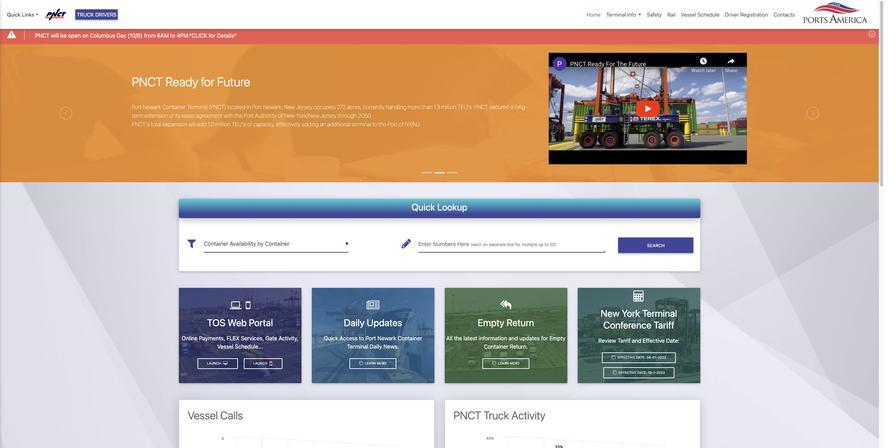 Task type: vqa. For each thing, say whether or not it's contained in the screenshot.
Reprint
no



Task type: describe. For each thing, give the bounding box(es) containing it.
newark inside quick access to port newark container terminal daily news.
[[378, 335, 397, 342]]

york/new
[[296, 113, 319, 119]]

all the latest information and updates for empty container return.
[[447, 335, 566, 350]]

truck inside truck drivers link
[[77, 11, 94, 18]]

pnct for ready
[[132, 74, 163, 89]]

all
[[447, 335, 453, 342]]

driver registration link
[[723, 8, 772, 21]]

newark inside port newark container terminal (pnct) located in port newark, new jersey occupies 272 acres, currently handling more than 1.3 million teu's.                                 pnct secured a long- term extension of its lease agreement with the port authority of new york/new jersey through 2050. pnct's total expansion will add 1.0 million teu's of capacity,                                 effectively adding an additional terminal to the port of ny/nj.
[[143, 104, 161, 110]]

pnct will be open on columbus day (10/9) from 6am to 4pm.*click for details* alert
[[0, 25, 880, 44]]

vessel schedule link
[[679, 8, 723, 21]]

to inside enter numbers here (each on separate line for multiple up to 20)
[[545, 242, 549, 247]]

launch for 'desktop' icon
[[207, 362, 222, 366]]

schedule...
[[235, 344, 263, 350]]

vessel for schedule
[[682, 11, 697, 18]]

of left "its"
[[169, 113, 174, 119]]

pnct inside port newark container terminal (pnct) located in port newark, new jersey occupies 272 acres, currently handling more than 1.3 million teu's.                                 pnct secured a long- term extension of its lease agreement with the port authority of new york/new jersey through 2050. pnct's total expansion will add 1.0 million teu's of capacity,                                 effectively adding an additional terminal to the port of ny/nj.
[[475, 104, 489, 110]]

pnct for truck
[[454, 409, 482, 422]]

1 horizontal spatial truck
[[484, 409, 510, 422]]

empty inside all the latest information and updates for empty container return.
[[550, 335, 566, 342]]

20)
[[550, 242, 557, 247]]

empty return
[[478, 317, 535, 329]]

port down in
[[244, 113, 254, 119]]

date: for 1-
[[638, 371, 648, 375]]

will inside alert
[[51, 32, 59, 39]]

contacts link
[[772, 8, 798, 21]]

vessel calls
[[188, 409, 243, 422]]

news.
[[384, 344, 399, 350]]

clone image for effective date: 10-1-2023
[[613, 371, 617, 375]]

expansion
[[163, 121, 188, 128]]

2050.
[[358, 113, 372, 119]]

effectively
[[276, 121, 301, 128]]

learn for updates
[[365, 362, 376, 366]]

capacity,
[[253, 121, 275, 128]]

drivers
[[95, 11, 117, 18]]

1 horizontal spatial and
[[633, 338, 642, 344]]

more for return
[[510, 362, 520, 366]]

learn more link for updates
[[350, 359, 397, 370]]

date: for 01-
[[637, 356, 646, 360]]

pnct for will
[[35, 32, 49, 39]]

1.3
[[434, 104, 440, 110]]

(each
[[471, 242, 482, 247]]

conference
[[604, 320, 652, 331]]

new york terminal conference tariff
[[601, 308, 678, 331]]

pnct will be open on columbus day (10/9) from 6am to 4pm.*click for details* link
[[35, 31, 237, 40]]

effective date: 10-1-2023
[[618, 371, 665, 375]]

than
[[422, 104, 433, 110]]

0 vertical spatial effective
[[643, 338, 665, 344]]

to inside quick access to port newark container terminal daily news.
[[359, 335, 364, 342]]

york
[[622, 308, 641, 319]]

up
[[539, 242, 544, 247]]

open
[[68, 32, 81, 39]]

acres,
[[347, 104, 362, 110]]

0 vertical spatial date:
[[667, 338, 680, 344]]

10-
[[649, 371, 654, 375]]

currently
[[363, 104, 385, 110]]

mobile image
[[270, 361, 272, 367]]

effective date: 10-1-2023 link
[[604, 368, 675, 379]]

safety
[[648, 11, 662, 18]]

terminal
[[352, 121, 371, 128]]

numbers
[[433, 241, 456, 247]]

truck drivers
[[77, 11, 117, 18]]

272
[[337, 104, 346, 110]]

contacts
[[774, 11, 796, 18]]

pnct ready for future
[[132, 74, 251, 89]]

home
[[587, 11, 601, 18]]

with
[[224, 113, 234, 119]]

online payments, flex services, gate activity, vessel schedule...
[[182, 335, 299, 350]]

search button
[[619, 238, 694, 253]]

an
[[320, 121, 326, 128]]

daily updates
[[344, 317, 402, 329]]

pnct will be open on columbus day (10/9) from 6am to 4pm.*click for details*
[[35, 32, 237, 39]]

effective date: 06-01-2023 link
[[603, 353, 676, 364]]

be
[[60, 32, 67, 39]]

terminal inside new york terminal conference tariff
[[643, 308, 678, 319]]

secured
[[490, 104, 510, 110]]

portal
[[249, 317, 273, 329]]

terminal info link
[[604, 8, 645, 21]]

adding
[[302, 121, 319, 128]]

access
[[340, 335, 358, 342]]

lookup
[[438, 202, 468, 213]]

port newark container terminal (pnct) located in port newark, new jersey occupies 272 acres, currently handling more than 1.3 million teu's.                                 pnct secured a long- term extension of its lease agreement with the port authority of new york/new jersey through 2050. pnct's total expansion will add 1.0 million teu's of capacity,                                 effectively adding an additional terminal to the port of ny/nj.
[[132, 104, 528, 128]]

long-
[[515, 104, 528, 110]]

effective for effective date: 06-01-2023
[[618, 356, 636, 360]]

port inside quick access to port newark container terminal daily news.
[[366, 335, 376, 342]]

container inside all the latest information and updates for empty container return.
[[484, 344, 509, 350]]

of left ny/nj.
[[399, 121, 404, 128]]

clone image for daily updates
[[359, 362, 363, 366]]

teu's
[[232, 121, 246, 128]]

for inside alert
[[209, 32, 216, 39]]

▼
[[346, 242, 349, 247]]

1 launch link from the left
[[244, 359, 283, 370]]

container inside quick access to port newark container terminal daily news.
[[398, 335, 423, 342]]

search
[[648, 243, 665, 248]]

to inside port newark container terminal (pnct) located in port newark, new jersey occupies 272 acres, currently handling more than 1.3 million teu's.                                 pnct secured a long- term extension of its lease agreement with the port authority of new york/new jersey through 2050. pnct's total expansion will add 1.0 million teu's of capacity,                                 effectively adding an additional terminal to the port of ny/nj.
[[373, 121, 378, 128]]

tariff
[[654, 320, 675, 331]]

0 vertical spatial empty
[[478, 317, 505, 329]]

quick lookup
[[412, 202, 468, 213]]

tos web portal
[[207, 317, 273, 329]]

learn more for updates
[[364, 362, 387, 366]]

clone image for new york terminal conference tariff
[[612, 356, 616, 360]]

clone image for learn more
[[493, 362, 496, 366]]

quick links
[[7, 11, 34, 18]]

port right in
[[252, 104, 262, 110]]

vessel schedule
[[682, 11, 720, 18]]

vessel for calls
[[188, 409, 218, 422]]

return.
[[510, 344, 528, 350]]

home link
[[584, 8, 604, 21]]

and inside all the latest information and updates for empty container return.
[[509, 335, 518, 342]]

quick access to port newark container terminal daily news.
[[324, 335, 423, 350]]

columbus
[[90, 32, 115, 39]]

return
[[507, 317, 535, 329]]

for inside all the latest information and updates for empty container return.
[[542, 335, 549, 342]]

1 vertical spatial new
[[284, 113, 295, 119]]

day
[[117, 32, 126, 39]]

vessel inside online payments, flex services, gate activity, vessel schedule...
[[217, 344, 234, 350]]

will inside port newark container terminal (pnct) located in port newark, new jersey occupies 272 acres, currently handling more than 1.3 million teu's.                                 pnct secured a long- term extension of its lease agreement with the port authority of new york/new jersey through 2050. pnct's total expansion will add 1.0 million teu's of capacity,                                 effectively adding an additional terminal to the port of ny/nj.
[[189, 121, 196, 128]]

pnct ready for future image
[[0, 44, 880, 221]]



Task type: locate. For each thing, give the bounding box(es) containing it.
1 vertical spatial container
[[398, 335, 423, 342]]

to right terminal on the top left
[[373, 121, 378, 128]]

launch for mobile icon
[[253, 362, 269, 366]]

terminal info
[[607, 11, 637, 18]]

to inside alert
[[170, 32, 175, 39]]

1 learn more link from the left
[[350, 359, 397, 370]]

date: left '06-'
[[637, 356, 646, 360]]

located
[[228, 104, 246, 110]]

1 horizontal spatial launch link
[[244, 359, 283, 370]]

1 horizontal spatial daily
[[370, 344, 382, 350]]

0 horizontal spatial quick
[[7, 11, 21, 18]]

for inside enter numbers here (each on separate line for multiple up to 20)
[[516, 242, 521, 247]]

clone image down all the latest information and updates for empty container return.
[[493, 362, 496, 366]]

effective down effective date: 06-01-2023 link
[[619, 371, 637, 375]]

launch
[[253, 362, 269, 366], [207, 362, 222, 366]]

tos
[[207, 317, 226, 329]]

launch link down payments,
[[198, 359, 238, 370]]

4pm.*click
[[177, 32, 207, 39]]

new up the effectively
[[284, 113, 295, 119]]

2 vertical spatial new
[[601, 308, 620, 319]]

0 vertical spatial truck
[[77, 11, 94, 18]]

clone image
[[493, 362, 496, 366], [613, 371, 617, 375]]

updates
[[520, 335, 540, 342]]

2023 right 10-
[[657, 371, 665, 375]]

date: inside effective date: 10-1-2023 link
[[638, 371, 648, 375]]

0 horizontal spatial will
[[51, 32, 59, 39]]

for right ready
[[201, 74, 215, 89]]

through
[[338, 113, 357, 119]]

vessel right rail
[[682, 11, 697, 18]]

2 vertical spatial date:
[[638, 371, 648, 375]]

clone image inside "learn more" link
[[359, 362, 363, 366]]

more down return.
[[510, 362, 520, 366]]

and right tarrif
[[633, 338, 642, 344]]

daily up access
[[344, 317, 365, 329]]

clone image left effective date: 10-1-2023
[[613, 371, 617, 375]]

1 horizontal spatial jersey
[[321, 113, 337, 119]]

0 horizontal spatial empty
[[478, 317, 505, 329]]

line
[[508, 242, 514, 247]]

learn more down quick access to port newark container terminal daily news.
[[364, 362, 387, 366]]

vessel left the "calls"
[[188, 409, 218, 422]]

1 horizontal spatial on
[[483, 242, 488, 247]]

2 vertical spatial vessel
[[188, 409, 218, 422]]

for right the "line"
[[516, 242, 521, 247]]

on right open
[[82, 32, 89, 39]]

0 horizontal spatial on
[[82, 32, 89, 39]]

terminal
[[607, 11, 627, 18], [187, 104, 208, 110], [643, 308, 678, 319], [347, 344, 369, 350]]

terminal left info
[[607, 11, 627, 18]]

terminal inside quick access to port newark container terminal daily news.
[[347, 344, 369, 350]]

clone image inside effective date: 06-01-2023 link
[[612, 356, 616, 360]]

for right updates on the right
[[542, 335, 549, 342]]

0 horizontal spatial truck
[[77, 11, 94, 18]]

registration
[[741, 11, 769, 18]]

2 vertical spatial effective
[[619, 371, 637, 375]]

learn more link down all the latest information and updates for empty container return.
[[483, 359, 530, 370]]

0 vertical spatial newark
[[143, 104, 161, 110]]

1 horizontal spatial quick
[[324, 335, 338, 342]]

terminal up 'tariff'
[[643, 308, 678, 319]]

learn more link
[[350, 359, 397, 370], [483, 359, 530, 370]]

0 horizontal spatial daily
[[344, 317, 365, 329]]

close image
[[869, 31, 876, 37]]

web
[[228, 317, 247, 329]]

quick left access
[[324, 335, 338, 342]]

learn more for return
[[497, 362, 520, 366]]

pnct
[[35, 32, 49, 39], [132, 74, 163, 89], [475, 104, 489, 110], [454, 409, 482, 422]]

info
[[628, 11, 637, 18]]

vessel down flex
[[217, 344, 234, 350]]

quick for quick access to port newark container terminal daily news.
[[324, 335, 338, 342]]

1 horizontal spatial newark
[[378, 335, 397, 342]]

1 vertical spatial jersey
[[321, 113, 337, 119]]

add
[[197, 121, 207, 128]]

2023 right '06-'
[[658, 356, 667, 360]]

6am
[[157, 32, 169, 39]]

launch left mobile icon
[[253, 362, 269, 366]]

launch left 'desktop' icon
[[207, 362, 222, 366]]

container up "news."
[[398, 335, 423, 342]]

links
[[22, 11, 34, 18]]

services,
[[241, 335, 264, 342]]

2 vertical spatial quick
[[324, 335, 338, 342]]

1 vertical spatial on
[[483, 242, 488, 247]]

details*
[[217, 32, 237, 39]]

newark,
[[263, 104, 283, 110]]

quick left links
[[7, 11, 21, 18]]

desktop image
[[224, 362, 228, 366]]

1 vertical spatial quick
[[412, 202, 436, 213]]

0 horizontal spatial clone image
[[359, 362, 363, 366]]

date:
[[667, 338, 680, 344], [637, 356, 646, 360], [638, 371, 648, 375]]

more
[[377, 362, 387, 366], [510, 362, 520, 366]]

1 horizontal spatial will
[[189, 121, 196, 128]]

0 vertical spatial daily
[[344, 317, 365, 329]]

the right all
[[454, 335, 463, 342]]

future
[[217, 74, 251, 89]]

extension
[[144, 113, 168, 119]]

to right 'up'
[[545, 242, 549, 247]]

effective date: 06-01-2023
[[617, 356, 667, 360]]

clone image
[[612, 356, 616, 360], [359, 362, 363, 366]]

on inside alert
[[82, 32, 89, 39]]

lease
[[182, 113, 195, 119]]

0 horizontal spatial launch
[[207, 362, 222, 366]]

0 horizontal spatial more
[[377, 362, 387, 366]]

multiple
[[522, 242, 538, 247]]

new left york
[[601, 308, 620, 319]]

information
[[479, 335, 508, 342]]

truck
[[77, 11, 94, 18], [484, 409, 510, 422]]

1 vertical spatial million
[[216, 121, 231, 128]]

new inside new york terminal conference tariff
[[601, 308, 620, 319]]

newark up extension
[[143, 104, 161, 110]]

1 launch from the left
[[253, 362, 269, 366]]

to right access
[[359, 335, 364, 342]]

1 more from the left
[[377, 362, 387, 366]]

1 horizontal spatial launch
[[253, 362, 269, 366]]

gate
[[266, 335, 277, 342]]

0 horizontal spatial learn more link
[[350, 359, 397, 370]]

quick links link
[[7, 11, 38, 18]]

1 vertical spatial will
[[189, 121, 196, 128]]

1 vertical spatial clone image
[[359, 362, 363, 366]]

clone image inside effective date: 10-1-2023 link
[[613, 371, 617, 375]]

0 vertical spatial clone image
[[493, 362, 496, 366]]

1 horizontal spatial learn
[[498, 362, 509, 366]]

1 learn more from the left
[[364, 362, 387, 366]]

container inside port newark container terminal (pnct) located in port newark, new jersey occupies 272 acres, currently handling more than 1.3 million teu's.                                 pnct secured a long- term extension of its lease agreement with the port authority of new york/new jersey through 2050. pnct's total expansion will add 1.0 million teu's of capacity,                                 effectively adding an additional terminal to the port of ny/nj.
[[163, 104, 186, 110]]

pnct inside alert
[[35, 32, 49, 39]]

of down the newark,
[[278, 113, 283, 119]]

effective inside effective date: 06-01-2023 link
[[618, 356, 636, 360]]

06-
[[647, 356, 653, 360]]

newark up "news."
[[378, 335, 397, 342]]

activity,
[[279, 335, 299, 342]]

truck left activity
[[484, 409, 510, 422]]

more down "news."
[[377, 362, 387, 366]]

driver
[[726, 11, 740, 18]]

container
[[163, 104, 186, 110], [398, 335, 423, 342], [484, 344, 509, 350]]

term
[[132, 113, 143, 119]]

2 learn more from the left
[[497, 362, 520, 366]]

1 horizontal spatial empty
[[550, 335, 566, 342]]

0 horizontal spatial launch link
[[198, 359, 238, 370]]

learn more link for return
[[483, 359, 530, 370]]

2 horizontal spatial the
[[454, 335, 463, 342]]

port down daily updates
[[366, 335, 376, 342]]

effective inside effective date: 10-1-2023 link
[[619, 371, 637, 375]]

authority
[[255, 113, 277, 119]]

and
[[509, 335, 518, 342], [633, 338, 642, 344]]

1 horizontal spatial clone image
[[612, 356, 616, 360]]

1 horizontal spatial clone image
[[613, 371, 617, 375]]

None text field
[[204, 236, 349, 253], [419, 236, 606, 253], [204, 236, 349, 253], [419, 236, 606, 253]]

1 vertical spatial date:
[[637, 356, 646, 360]]

ready
[[166, 74, 198, 89]]

0 horizontal spatial jersey
[[296, 104, 312, 110]]

1 vertical spatial effective
[[618, 356, 636, 360]]

1 vertical spatial empty
[[550, 335, 566, 342]]

updates
[[367, 317, 402, 329]]

quick inside "link"
[[7, 11, 21, 18]]

its
[[175, 113, 181, 119]]

new
[[284, 104, 295, 110], [284, 113, 295, 119], [601, 308, 620, 319]]

0 vertical spatial will
[[51, 32, 59, 39]]

in
[[247, 104, 251, 110]]

1 horizontal spatial million
[[442, 104, 457, 110]]

tarrif
[[618, 338, 631, 344]]

pnct truck activity
[[454, 409, 546, 422]]

1 vertical spatial newark
[[378, 335, 397, 342]]

clone image inside "learn more" link
[[493, 362, 496, 366]]

quick for quick links
[[7, 11, 21, 18]]

0 vertical spatial vessel
[[682, 11, 697, 18]]

1 horizontal spatial learn more link
[[483, 359, 530, 370]]

1.0
[[208, 121, 214, 128]]

2 vertical spatial the
[[454, 335, 463, 342]]

1 vertical spatial 2023
[[657, 371, 665, 375]]

daily inside quick access to port newark container terminal daily news.
[[370, 344, 382, 350]]

0 vertical spatial clone image
[[612, 356, 616, 360]]

1 vertical spatial vessel
[[217, 344, 234, 350]]

1 vertical spatial daily
[[370, 344, 382, 350]]

truck left drivers
[[77, 11, 94, 18]]

handling
[[386, 104, 407, 110]]

01-
[[653, 356, 658, 360]]

on for separate
[[483, 242, 488, 247]]

enter
[[419, 241, 432, 247]]

2023
[[658, 356, 667, 360], [657, 371, 665, 375]]

0 horizontal spatial million
[[216, 121, 231, 128]]

2 horizontal spatial quick
[[412, 202, 436, 213]]

terminal down access
[[347, 344, 369, 350]]

2 vertical spatial container
[[484, 344, 509, 350]]

learn more link down quick access to port newark container terminal daily news.
[[350, 359, 397, 370]]

learn down all the latest information and updates for empty container return.
[[498, 362, 509, 366]]

million right 1.3
[[442, 104, 457, 110]]

new right the newark,
[[284, 104, 295, 110]]

date: inside effective date: 06-01-2023 link
[[637, 356, 646, 360]]

effective down tarrif
[[618, 356, 636, 360]]

terminal inside port newark container terminal (pnct) located in port newark, new jersey occupies 272 acres, currently handling more than 1.3 million teu's.                                 pnct secured a long- term extension of its lease agreement with the port authority of new york/new jersey through 2050. pnct's total expansion will add 1.0 million teu's of capacity,                                 effectively adding an additional terminal to the port of ny/nj.
[[187, 104, 208, 110]]

(pnct)
[[209, 104, 226, 110]]

0 horizontal spatial newark
[[143, 104, 161, 110]]

on right (each
[[483, 242, 488, 247]]

daily left "news."
[[370, 344, 382, 350]]

will down lease
[[189, 121, 196, 128]]

0 horizontal spatial learn more
[[364, 362, 387, 366]]

jersey down occupies
[[321, 113, 337, 119]]

schedule
[[698, 11, 720, 18]]

learn down quick access to port newark container terminal daily news.
[[365, 362, 376, 366]]

latest
[[464, 335, 478, 342]]

port down handling
[[388, 121, 398, 128]]

more for updates
[[377, 362, 387, 366]]

on for columbus
[[82, 32, 89, 39]]

empty up the information at the right of page
[[478, 317, 505, 329]]

2023 for 1-
[[657, 371, 665, 375]]

port
[[132, 104, 142, 110], [252, 104, 262, 110], [244, 113, 254, 119], [388, 121, 398, 128], [366, 335, 376, 342]]

quick for quick lookup
[[412, 202, 436, 213]]

effective for effective date: 10-1-2023
[[619, 371, 637, 375]]

of right teu's
[[247, 121, 252, 128]]

for left details*
[[209, 32, 216, 39]]

2 launch from the left
[[207, 362, 222, 366]]

2023 for 01-
[[658, 356, 667, 360]]

learn more down return.
[[497, 362, 520, 366]]

effective up the 01- at the right bottom of page
[[643, 338, 665, 344]]

1-
[[654, 371, 657, 375]]

2 horizontal spatial container
[[484, 344, 509, 350]]

rail link
[[665, 8, 679, 21]]

0 horizontal spatial learn
[[365, 362, 376, 366]]

0 vertical spatial quick
[[7, 11, 21, 18]]

online
[[182, 335, 198, 342]]

0 vertical spatial jersey
[[296, 104, 312, 110]]

0 vertical spatial million
[[442, 104, 457, 110]]

1 vertical spatial clone image
[[613, 371, 617, 375]]

terminal inside terminal info 'link'
[[607, 11, 627, 18]]

2 learn from the left
[[498, 362, 509, 366]]

payments,
[[199, 335, 225, 342]]

1 horizontal spatial container
[[398, 335, 423, 342]]

agreement
[[196, 113, 223, 119]]

jersey up 'york/new'
[[296, 104, 312, 110]]

clone image down review
[[612, 356, 616, 360]]

to
[[170, 32, 175, 39], [373, 121, 378, 128], [545, 242, 549, 247], [359, 335, 364, 342]]

empty right updates on the right
[[550, 335, 566, 342]]

2 more from the left
[[510, 362, 520, 366]]

for
[[209, 32, 216, 39], [201, 74, 215, 89], [516, 242, 521, 247], [542, 335, 549, 342]]

quick inside quick access to port newark container terminal daily news.
[[324, 335, 338, 342]]

ny/nj.
[[405, 121, 421, 128]]

0 vertical spatial on
[[82, 32, 89, 39]]

total
[[151, 121, 161, 128]]

daily
[[344, 317, 365, 329], [370, 344, 382, 350]]

additional
[[327, 121, 351, 128]]

port up the term
[[132, 104, 142, 110]]

and up return.
[[509, 335, 518, 342]]

0 vertical spatial 2023
[[658, 356, 667, 360]]

review tarrif and effective date:
[[599, 338, 680, 344]]

0 horizontal spatial the
[[235, 113, 243, 119]]

container down the information at the right of page
[[484, 344, 509, 350]]

empty
[[478, 317, 505, 329], [550, 335, 566, 342]]

2 learn more link from the left
[[483, 359, 530, 370]]

on inside enter numbers here (each on separate line for multiple up to 20)
[[483, 242, 488, 247]]

truck drivers link
[[75, 9, 118, 20]]

1 horizontal spatial the
[[379, 121, 387, 128]]

container up "its"
[[163, 104, 186, 110]]

0 horizontal spatial container
[[163, 104, 186, 110]]

1 learn from the left
[[365, 362, 376, 366]]

quick left the lookup
[[412, 202, 436, 213]]

learn for return
[[498, 362, 509, 366]]

launch link down schedule...
[[244, 359, 283, 370]]

pnct's
[[132, 121, 150, 128]]

a
[[511, 104, 514, 110]]

enter numbers here (each on separate line for multiple up to 20)
[[419, 241, 557, 247]]

0 vertical spatial container
[[163, 104, 186, 110]]

1 vertical spatial truck
[[484, 409, 510, 422]]

0 vertical spatial new
[[284, 104, 295, 110]]

the up teu's
[[235, 113, 243, 119]]

vessel
[[682, 11, 697, 18], [217, 344, 234, 350], [188, 409, 218, 422]]

0 vertical spatial the
[[235, 113, 243, 119]]

will left the be at top
[[51, 32, 59, 39]]

date: left 10-
[[638, 371, 648, 375]]

0 horizontal spatial and
[[509, 335, 518, 342]]

the down currently
[[379, 121, 387, 128]]

the inside all the latest information and updates for empty container return.
[[454, 335, 463, 342]]

flex
[[227, 335, 240, 342]]

1 vertical spatial the
[[379, 121, 387, 128]]

to right 6am
[[170, 32, 175, 39]]

2 launch link from the left
[[198, 359, 238, 370]]

1 horizontal spatial more
[[510, 362, 520, 366]]

terminal up lease
[[187, 104, 208, 110]]

million down with at the left top
[[216, 121, 231, 128]]

million
[[442, 104, 457, 110], [216, 121, 231, 128]]

1 horizontal spatial learn more
[[497, 362, 520, 366]]

date: down 'tariff'
[[667, 338, 680, 344]]

clone image down quick access to port newark container terminal daily news.
[[359, 362, 363, 366]]

0 horizontal spatial clone image
[[493, 362, 496, 366]]



